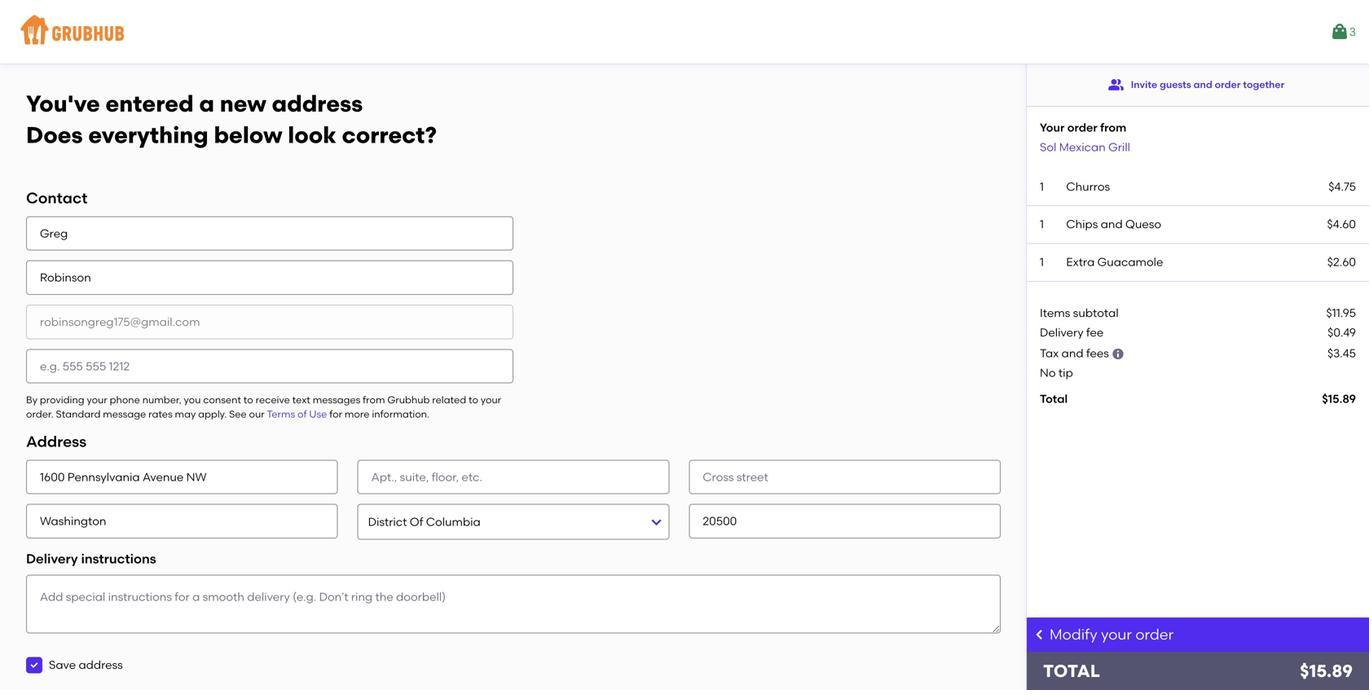 Task type: vqa. For each thing, say whether or not it's contained in the screenshot.
left Top
no



Task type: describe. For each thing, give the bounding box(es) containing it.
of
[[298, 408, 307, 420]]

fees
[[1087, 346, 1109, 360]]

0 vertical spatial total
[[1040, 392, 1068, 406]]

Phone telephone field
[[26, 349, 514, 384]]

svg image
[[1112, 348, 1125, 361]]

extra
[[1067, 255, 1095, 269]]

tip
[[1059, 366, 1073, 380]]

sol mexican grill link
[[1040, 140, 1131, 154]]

1 for chips and queso
[[1040, 217, 1044, 231]]

mexican
[[1060, 140, 1106, 154]]

your
[[1040, 121, 1065, 135]]

delivery for delivery fee
[[1040, 326, 1084, 340]]

phone
[[110, 394, 140, 406]]

Email email field
[[26, 305, 514, 339]]

address
[[26, 433, 87, 451]]

1 vertical spatial total
[[1043, 661, 1101, 682]]

by
[[26, 394, 37, 406]]

svg image for modify your order
[[1034, 628, 1047, 642]]

3
[[1350, 25, 1357, 39]]

2 to from the left
[[469, 394, 478, 406]]

tax
[[1040, 346, 1059, 360]]

3 button
[[1330, 17, 1357, 46]]

our
[[249, 408, 265, 420]]

churros
[[1067, 180, 1110, 194]]

chips and queso
[[1067, 217, 1162, 231]]

fee
[[1087, 326, 1104, 340]]

1 horizontal spatial your
[[481, 394, 501, 406]]

look
[[288, 122, 337, 149]]

below
[[214, 122, 283, 149]]

may
[[175, 408, 196, 420]]

correct?
[[342, 122, 437, 149]]

City text field
[[26, 504, 338, 539]]

delivery for delivery instructions
[[26, 551, 78, 567]]

grubhub
[[387, 394, 430, 406]]

standard
[[56, 408, 101, 420]]

terms
[[267, 408, 295, 420]]

you
[[184, 394, 201, 406]]

providing
[[40, 394, 84, 406]]

0 horizontal spatial your
[[87, 394, 107, 406]]

message
[[103, 408, 146, 420]]

your order from sol mexican grill
[[1040, 121, 1131, 154]]

0 horizontal spatial address
[[79, 658, 123, 672]]

see
[[229, 408, 247, 420]]

entered
[[106, 90, 194, 117]]

order inside button
[[1215, 79, 1241, 90]]

Last name text field
[[26, 261, 514, 295]]

rates
[[148, 408, 173, 420]]

save address
[[49, 658, 123, 672]]

2 horizontal spatial your
[[1101, 626, 1132, 644]]

$2.60
[[1328, 255, 1357, 269]]

order.
[[26, 408, 54, 420]]

terms of use link
[[267, 408, 327, 420]]

items
[[1040, 306, 1071, 320]]

together
[[1243, 79, 1285, 90]]

delivery fee
[[1040, 326, 1104, 340]]

invite guests and order together button
[[1108, 70, 1285, 99]]

subtotal
[[1073, 306, 1119, 320]]

1 vertical spatial $15.89
[[1300, 661, 1353, 682]]

sol
[[1040, 140, 1057, 154]]

you've entered a new address does everything below look correct?
[[26, 90, 437, 149]]

number,
[[142, 394, 182, 406]]

and inside 'invite guests and order together' button
[[1194, 79, 1213, 90]]

and for chips and queso
[[1101, 217, 1123, 231]]

queso
[[1126, 217, 1162, 231]]

1 for churros
[[1040, 180, 1044, 194]]

by providing your phone number, you consent to receive text messages from grubhub related to your order. standard message rates may apply. see our
[[26, 394, 501, 420]]

order inside your order from sol mexican grill
[[1068, 121, 1098, 135]]

from inside by providing your phone number, you consent to receive text messages from grubhub related to your order. standard message rates may apply. see our
[[363, 394, 385, 406]]

modify your order
[[1050, 626, 1174, 644]]



Task type: locate. For each thing, give the bounding box(es) containing it.
to up our at the bottom left
[[244, 394, 253, 406]]

0 vertical spatial and
[[1194, 79, 1213, 90]]

your
[[87, 394, 107, 406], [481, 394, 501, 406], [1101, 626, 1132, 644]]

save
[[49, 658, 76, 672]]

1 left chips on the top right
[[1040, 217, 1044, 231]]

$3.45
[[1328, 346, 1357, 360]]

First name text field
[[26, 216, 514, 251]]

svg image for save address
[[29, 661, 39, 670]]

$11.95
[[1327, 306, 1357, 320]]

0 vertical spatial address
[[272, 90, 363, 117]]

0 horizontal spatial order
[[1068, 121, 1098, 135]]

1 vertical spatial order
[[1068, 121, 1098, 135]]

2 horizontal spatial order
[[1215, 79, 1241, 90]]

1 vertical spatial svg image
[[29, 661, 39, 670]]

0 vertical spatial delivery
[[1040, 326, 1084, 340]]

1 horizontal spatial delivery
[[1040, 326, 1084, 340]]

svg image left the modify
[[1034, 628, 1047, 642]]

2 vertical spatial and
[[1062, 346, 1084, 360]]

1 to from the left
[[244, 394, 253, 406]]

1 horizontal spatial order
[[1136, 626, 1174, 644]]

1 1 from the top
[[1040, 180, 1044, 194]]

1 horizontal spatial from
[[1101, 121, 1127, 135]]

does
[[26, 122, 83, 149]]

consent
[[203, 394, 241, 406]]

1 vertical spatial address
[[79, 658, 123, 672]]

grill
[[1109, 140, 1131, 154]]

and right guests
[[1194, 79, 1213, 90]]

from up 'grill'
[[1101, 121, 1127, 135]]

order
[[1215, 79, 1241, 90], [1068, 121, 1098, 135], [1136, 626, 1174, 644]]

total down the modify
[[1043, 661, 1101, 682]]

messages
[[313, 394, 361, 406]]

0 horizontal spatial to
[[244, 394, 253, 406]]

1 vertical spatial and
[[1101, 217, 1123, 231]]

1 horizontal spatial address
[[272, 90, 363, 117]]

a
[[199, 90, 214, 117]]

to right related
[[469, 394, 478, 406]]

1 horizontal spatial to
[[469, 394, 478, 406]]

your right related
[[481, 394, 501, 406]]

1 vertical spatial 1
[[1040, 217, 1044, 231]]

chips
[[1067, 217, 1098, 231]]

no tip
[[1040, 366, 1073, 380]]

order right the modify
[[1136, 626, 1174, 644]]

total down no tip
[[1040, 392, 1068, 406]]

2 1 from the top
[[1040, 217, 1044, 231]]

address
[[272, 90, 363, 117], [79, 658, 123, 672]]

to
[[244, 394, 253, 406], [469, 394, 478, 406]]

address inside you've entered a new address does everything below look correct?
[[272, 90, 363, 117]]

and right chips on the top right
[[1101, 217, 1123, 231]]

invite
[[1131, 79, 1158, 90]]

related
[[432, 394, 466, 406]]

2 vertical spatial order
[[1136, 626, 1174, 644]]

more
[[345, 408, 370, 420]]

extra guacamole
[[1067, 255, 1164, 269]]

delivery instructions
[[26, 551, 156, 567]]

1 horizontal spatial and
[[1101, 217, 1123, 231]]

main navigation navigation
[[0, 0, 1370, 64]]

items subtotal
[[1040, 306, 1119, 320]]

information.
[[372, 408, 430, 420]]

use
[[309, 408, 327, 420]]

0 vertical spatial svg image
[[1034, 628, 1047, 642]]

0 vertical spatial $15.89
[[1323, 392, 1357, 406]]

1 horizontal spatial svg image
[[1034, 628, 1047, 642]]

svg image left 'save'
[[29, 661, 39, 670]]

people icon image
[[1108, 77, 1125, 93]]

1 down sol
[[1040, 180, 1044, 194]]

2 horizontal spatial and
[[1194, 79, 1213, 90]]

from up more
[[363, 394, 385, 406]]

you've
[[26, 90, 100, 117]]

contact
[[26, 189, 88, 207]]

order left together
[[1215, 79, 1241, 90]]

0 horizontal spatial from
[[363, 394, 385, 406]]

address up look
[[272, 90, 363, 117]]

Delivery instructions text field
[[26, 575, 1001, 634]]

total
[[1040, 392, 1068, 406], [1043, 661, 1101, 682]]

tax and fees
[[1040, 346, 1109, 360]]

0 horizontal spatial svg image
[[29, 661, 39, 670]]

0 horizontal spatial delivery
[[26, 551, 78, 567]]

1 vertical spatial delivery
[[26, 551, 78, 567]]

instructions
[[81, 551, 156, 567]]

terms of use for more information.
[[267, 408, 430, 420]]

your up standard
[[87, 394, 107, 406]]

no
[[1040, 366, 1056, 380]]

delivery down items
[[1040, 326, 1084, 340]]

guacamole
[[1098, 255, 1164, 269]]

modify
[[1050, 626, 1098, 644]]

apply.
[[198, 408, 227, 420]]

new
[[220, 90, 266, 117]]

$0.49
[[1328, 326, 1357, 340]]

text
[[292, 394, 310, 406]]

svg image
[[1034, 628, 1047, 642], [29, 661, 39, 670]]

guests
[[1160, 79, 1192, 90]]

1 left extra
[[1040, 255, 1044, 269]]

from inside your order from sol mexican grill
[[1101, 121, 1127, 135]]

1
[[1040, 180, 1044, 194], [1040, 217, 1044, 231], [1040, 255, 1044, 269]]

0 vertical spatial from
[[1101, 121, 1127, 135]]

0 vertical spatial 1
[[1040, 180, 1044, 194]]

delivery left instructions
[[26, 551, 78, 567]]

3 1 from the top
[[1040, 255, 1044, 269]]

0 vertical spatial order
[[1215, 79, 1241, 90]]

Address 2 text field
[[358, 460, 670, 495]]

$15.89
[[1323, 392, 1357, 406], [1300, 661, 1353, 682]]

and down delivery fee
[[1062, 346, 1084, 360]]

1 for extra guacamole
[[1040, 255, 1044, 269]]

receive
[[256, 394, 290, 406]]

0 horizontal spatial and
[[1062, 346, 1084, 360]]

delivery
[[1040, 326, 1084, 340], [26, 551, 78, 567]]

Cross street text field
[[689, 460, 1001, 495]]

Zip text field
[[689, 504, 1001, 539]]

invite guests and order together
[[1131, 79, 1285, 90]]

$4.75
[[1329, 180, 1357, 194]]

and for tax and fees
[[1062, 346, 1084, 360]]

everything
[[88, 122, 208, 149]]

order up 'mexican'
[[1068, 121, 1098, 135]]

1 vertical spatial from
[[363, 394, 385, 406]]

and
[[1194, 79, 1213, 90], [1101, 217, 1123, 231], [1062, 346, 1084, 360]]

your right the modify
[[1101, 626, 1132, 644]]

2 vertical spatial 1
[[1040, 255, 1044, 269]]

Address 1 text field
[[26, 460, 338, 495]]

for
[[330, 408, 342, 420]]

from
[[1101, 121, 1127, 135], [363, 394, 385, 406]]

address right 'save'
[[79, 658, 123, 672]]

$4.60
[[1328, 217, 1357, 231]]



